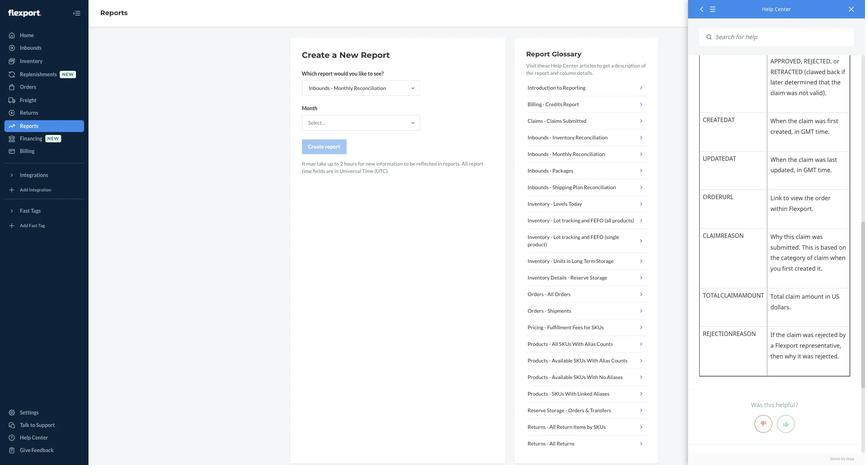 Task type: vqa. For each thing, say whether or not it's contained in the screenshot.
the needs.
no



Task type: describe. For each thing, give the bounding box(es) containing it.
return
[[557, 424, 573, 430]]

create report button
[[302, 139, 347, 154]]

2 claims from the left
[[547, 118, 562, 124]]

inbounds - monthly reconciliation button
[[527, 146, 647, 163]]

1 vertical spatial in
[[335, 168, 339, 174]]

inventory for inventory details - reserve storage
[[528, 275, 550, 281]]

inbounds for inbounds - packages button
[[528, 168, 549, 174]]

help inside visit these help center articles to get a description of the report and column details.
[[551, 62, 562, 69]]

freight
[[20, 97, 37, 103]]

- for pricing - fulfillment fees for skus button
[[545, 324, 547, 331]]

these
[[538, 62, 550, 69]]

tracking for (single
[[562, 234, 581, 240]]

take
[[317, 161, 327, 167]]

long
[[572, 258, 583, 264]]

talk
[[20, 422, 29, 428]]

inventory details - reserve storage
[[528, 275, 608, 281]]

universal
[[340, 168, 361, 174]]

orders for orders - shipments
[[528, 308, 544, 314]]

visit these help center articles to get a description of the report and column details.
[[527, 62, 646, 76]]

reconciliation down like
[[354, 85, 386, 91]]

0 horizontal spatial a
[[332, 50, 337, 60]]

plan
[[573, 184, 583, 190]]

products for products - available skus with no aliases
[[528, 374, 548, 380]]

be
[[410, 161, 416, 167]]

pricing - fulfillment fees for skus
[[528, 324, 604, 331]]

may
[[307, 161, 316, 167]]

1 vertical spatial fast
[[29, 223, 37, 229]]

dixa
[[847, 456, 855, 462]]

with for products - all skus with alias counts
[[573, 341, 584, 347]]

all for products - all skus with alias counts
[[552, 341, 558, 347]]

0 horizontal spatial inbounds - monthly reconciliation
[[309, 85, 386, 91]]

center inside help center link
[[32, 435, 48, 441]]

lot for inventory - lot tracking and fefo (all products)
[[554, 217, 561, 224]]

submitted
[[563, 118, 587, 124]]

inventory for inventory - lot tracking and fefo (all products)
[[528, 217, 550, 224]]

which report would you like to see?
[[302, 70, 384, 77]]

1 horizontal spatial in
[[438, 161, 442, 167]]

reserve storage - orders & transfers
[[528, 407, 612, 414]]

inventory for inventory - units in long term storage
[[528, 258, 550, 264]]

1 horizontal spatial reserve
[[571, 275, 589, 281]]

orders - all orders button
[[527, 286, 647, 303]]

2 vertical spatial storage
[[547, 407, 565, 414]]

inbounds link
[[4, 42, 84, 54]]

billing - credits report button
[[527, 96, 647, 113]]

aliases inside button
[[607, 374, 623, 380]]

inbounds - inventory reconciliation
[[528, 134, 608, 141]]

shipping
[[553, 184, 572, 190]]

inbounds - shipping plan reconciliation button
[[527, 179, 647, 196]]

with for products - available skus with alias counts
[[587, 358, 599, 364]]

fefo for (all
[[591, 217, 604, 224]]

by inside button
[[587, 424, 593, 430]]

see?
[[374, 70, 384, 77]]

alias for products - all skus with alias counts
[[585, 341, 596, 347]]

give
[[20, 447, 30, 454]]

inventory - units in long term storage
[[528, 258, 614, 264]]

billing for billing
[[20, 148, 35, 154]]

returns - all return items by skus button
[[527, 419, 647, 436]]

lot for inventory - lot tracking and fefo (single product)
[[554, 234, 561, 240]]

month
[[302, 105, 318, 111]]

inbounds down home
[[20, 45, 41, 51]]

inbounds for inbounds - monthly reconciliation button
[[528, 151, 549, 157]]

billing link
[[4, 145, 84, 157]]

linked
[[578, 391, 593, 397]]

visit
[[527, 62, 537, 69]]

add integration
[[20, 187, 51, 193]]

returns - all returns button
[[527, 436, 647, 452]]

to right talk
[[30, 422, 35, 428]]

hours
[[344, 161, 357, 167]]

a inside visit these help center articles to get a description of the report and column details.
[[612, 62, 614, 69]]

aliases inside button
[[594, 391, 610, 397]]

- for billing - credits report button
[[543, 101, 545, 107]]

products for products - skus with linked aliases
[[528, 391, 548, 397]]

0 vertical spatial storage
[[597, 258, 614, 264]]

add for add integration
[[20, 187, 28, 193]]

fulfillment
[[548, 324, 572, 331]]

product)
[[528, 241, 547, 248]]

talk to support
[[20, 422, 55, 428]]

returns link
[[4, 107, 84, 119]]

introduction to reporting button
[[527, 80, 647, 96]]

replenishments
[[20, 71, 57, 77]]

reconciliation inside inbounds - shipping plan reconciliation button
[[584, 184, 617, 190]]

inventory - lot tracking and fefo (single product) button
[[527, 229, 647, 253]]

reserve storage - orders & transfers button
[[527, 403, 647, 419]]

support
[[36, 422, 55, 428]]

report for billing - credits report
[[564, 101, 579, 107]]

which
[[302, 70, 317, 77]]

products - available skus with alias counts button
[[527, 353, 647, 369]]

tag
[[38, 223, 45, 229]]

0 horizontal spatial reports link
[[4, 120, 84, 132]]

new for financing
[[47, 136, 59, 141]]

report inside visit these help center articles to get a description of the report and column details.
[[535, 70, 550, 76]]

reconciliation inside inbounds - monthly reconciliation button
[[573, 151, 605, 157]]

- for orders - all orders button
[[545, 291, 547, 297]]

returns for returns
[[20, 110, 38, 116]]

- for returns - all returns button
[[547, 441, 549, 447]]

skus up products - available skus with no aliases
[[574, 358, 586, 364]]

inbounds - shipping plan reconciliation
[[528, 184, 617, 190]]

monthly inside button
[[553, 151, 572, 157]]

fast inside dropdown button
[[20, 208, 30, 214]]

&
[[586, 407, 589, 414]]

articles
[[580, 62, 597, 69]]

- for products - available skus with no aliases button
[[549, 374, 551, 380]]

- for orders - shipments button
[[545, 308, 547, 314]]

items
[[574, 424, 587, 430]]

was this helpful?
[[752, 401, 799, 409]]

details.
[[578, 70, 594, 76]]

create for create a new report
[[302, 50, 330, 60]]

transfers
[[590, 407, 612, 414]]

orders - all orders
[[528, 291, 571, 297]]

inbounds - inventory reconciliation button
[[527, 130, 647, 146]]

report glossary
[[527, 50, 582, 58]]

- for inbounds - shipping plan reconciliation button
[[550, 184, 552, 190]]

reconciliation inside inbounds - inventory reconciliation button
[[576, 134, 608, 141]]

orders - shipments
[[528, 308, 572, 314]]

to left be
[[404, 161, 409, 167]]

claims - claims submitted
[[528, 118, 587, 124]]

all for returns - all return items by skus
[[550, 424, 556, 430]]

introduction to reporting
[[528, 85, 586, 91]]

today
[[569, 201, 582, 207]]

the
[[527, 70, 534, 76]]

2 horizontal spatial help
[[763, 6, 774, 13]]

fast tags button
[[4, 205, 84, 217]]

details
[[551, 275, 567, 281]]

integrations button
[[4, 169, 84, 181]]

settings
[[20, 410, 39, 416]]

inventory for inventory - lot tracking and fefo (single product)
[[528, 234, 550, 240]]

elevio
[[831, 456, 841, 462]]

1 claims from the left
[[528, 118, 543, 124]]

create report
[[308, 144, 340, 150]]

(single
[[605, 234, 620, 240]]

inventory down claims - claims submitted
[[553, 134, 575, 141]]

in inside button
[[567, 258, 571, 264]]

1 horizontal spatial reports
[[100, 9, 128, 17]]

orders - shipments button
[[527, 303, 647, 320]]

new for replenishments
[[62, 72, 74, 77]]

orders link
[[4, 81, 84, 93]]

inbounds - monthly reconciliation inside button
[[528, 151, 605, 157]]

1 vertical spatial storage
[[590, 275, 608, 281]]

skus down products - available skus with alias counts
[[574, 374, 586, 380]]

inventory - levels today
[[528, 201, 582, 207]]

products - available skus with alias counts
[[528, 358, 628, 364]]

returns for returns - all returns
[[528, 441, 546, 447]]



Task type: locate. For each thing, give the bounding box(es) containing it.
up
[[328, 161, 334, 167]]

billing - credits report
[[528, 101, 579, 107]]

- down 'billing - credits report'
[[544, 118, 546, 124]]

- up returns - all return items by skus
[[566, 407, 568, 414]]

- for inbounds - monthly reconciliation button
[[550, 151, 552, 157]]

2 fefo from the top
[[591, 234, 604, 240]]

with inside products - available skus with no aliases button
[[587, 374, 599, 380]]

2 vertical spatial new
[[366, 161, 375, 167]]

2 vertical spatial help
[[20, 435, 31, 441]]

1 vertical spatial lot
[[554, 234, 561, 240]]

for inside it may take up to 2 hours for new information to be reflected in reports. all report time fields are in universal time (utc).
[[358, 161, 365, 167]]

billing
[[528, 101, 542, 107], [20, 148, 35, 154]]

products - available skus with no aliases button
[[527, 369, 647, 386]]

with inside products - all skus with alias counts button
[[573, 341, 584, 347]]

inventory link
[[4, 55, 84, 67]]

new up 'billing' link
[[47, 136, 59, 141]]

0 vertical spatial aliases
[[607, 374, 623, 380]]

inbounds - monthly reconciliation down which report would you like to see?
[[309, 85, 386, 91]]

fast left tags on the left top of page
[[20, 208, 30, 214]]

counts inside button
[[612, 358, 628, 364]]

all inside it may take up to 2 hours for new information to be reflected in reports. all report time fields are in universal time (utc).
[[462, 161, 468, 167]]

1 vertical spatial monthly
[[553, 151, 572, 157]]

packages
[[553, 168, 574, 174]]

all
[[462, 161, 468, 167], [548, 291, 554, 297], [552, 341, 558, 347], [550, 424, 556, 430], [550, 441, 556, 447]]

alias inside products - available skus with alias counts button
[[600, 358, 611, 364]]

reports.
[[443, 161, 461, 167]]

2 horizontal spatial new
[[366, 161, 375, 167]]

all right reports.
[[462, 161, 468, 167]]

orders for orders - all orders
[[528, 291, 544, 297]]

- for inbounds - inventory reconciliation button
[[550, 134, 552, 141]]

1 vertical spatial tracking
[[562, 234, 581, 240]]

1 horizontal spatial new
[[62, 72, 74, 77]]

with inside products - available skus with alias counts button
[[587, 358, 599, 364]]

alias for products - available skus with alias counts
[[600, 358, 611, 364]]

1 vertical spatial reports
[[20, 123, 38, 129]]

- inside inventory - units in long term storage button
[[551, 258, 553, 264]]

- inside products - available skus with no aliases button
[[549, 374, 551, 380]]

in left reports.
[[438, 161, 442, 167]]

products inside button
[[528, 391, 548, 397]]

inventory up orders - all orders
[[528, 275, 550, 281]]

- down claims - claims submitted
[[550, 134, 552, 141]]

- inside orders - all orders button
[[545, 291, 547, 297]]

2 available from the top
[[552, 374, 573, 380]]

was
[[752, 401, 763, 409]]

for inside button
[[584, 324, 591, 331]]

1 horizontal spatial monthly
[[553, 151, 572, 157]]

products for products - available skus with alias counts
[[528, 358, 548, 364]]

new
[[340, 50, 359, 60]]

report down these
[[535, 70, 550, 76]]

returns
[[20, 110, 38, 116], [528, 424, 546, 430], [528, 441, 546, 447], [557, 441, 575, 447]]

products - available skus with no aliases
[[528, 374, 623, 380]]

inventory down product)
[[528, 258, 550, 264]]

2 add from the top
[[20, 223, 28, 229]]

inventory left levels on the top of the page
[[528, 201, 550, 207]]

1 horizontal spatial report
[[527, 50, 550, 58]]

0 horizontal spatial new
[[47, 136, 59, 141]]

storage down term
[[590, 275, 608, 281]]

this
[[765, 401, 775, 409]]

would
[[334, 70, 348, 77]]

all left return
[[550, 424, 556, 430]]

all inside button
[[552, 341, 558, 347]]

- for inventory - lot tracking and fefo (single product) button
[[551, 234, 553, 240]]

tracking down the "inventory - lot tracking and fefo (all products)"
[[562, 234, 581, 240]]

a right get
[[612, 62, 614, 69]]

0 horizontal spatial in
[[335, 168, 339, 174]]

by left the dixa
[[842, 456, 846, 462]]

lot down inventory - levels today
[[554, 217, 561, 224]]

returns inside returns link
[[20, 110, 38, 116]]

- inside returns - all returns button
[[547, 441, 549, 447]]

0 vertical spatial counts
[[597, 341, 613, 347]]

help
[[763, 6, 774, 13], [551, 62, 562, 69], [20, 435, 31, 441]]

add
[[20, 187, 28, 193], [20, 223, 28, 229]]

description
[[615, 62, 641, 69]]

add integration link
[[4, 184, 84, 196]]

0 horizontal spatial alias
[[585, 341, 596, 347]]

counts
[[597, 341, 613, 347], [612, 358, 628, 364]]

0 vertical spatial help
[[763, 6, 774, 13]]

1 horizontal spatial by
[[842, 456, 846, 462]]

center up search search field
[[775, 6, 792, 13]]

1 vertical spatial inbounds - monthly reconciliation
[[528, 151, 605, 157]]

skus down pricing - fulfillment fees for skus
[[559, 341, 572, 347]]

reconciliation down inbounds - inventory reconciliation button
[[573, 151, 605, 157]]

2 horizontal spatial center
[[775, 6, 792, 13]]

like
[[359, 70, 367, 77]]

home link
[[4, 30, 84, 41]]

- for inventory - lot tracking and fefo (all products) button
[[551, 217, 553, 224]]

0 vertical spatial fefo
[[591, 217, 604, 224]]

0 horizontal spatial reserve
[[528, 407, 546, 414]]

reflected
[[417, 161, 437, 167]]

create for create report
[[308, 144, 324, 150]]

counts for products - available skus with alias counts
[[612, 358, 628, 364]]

skus down orders - shipments button
[[592, 324, 604, 331]]

2 horizontal spatial report
[[564, 101, 579, 107]]

inventory - lot tracking and fefo (all products)
[[528, 217, 635, 224]]

available
[[552, 358, 573, 364], [552, 374, 573, 380]]

0 vertical spatial and
[[551, 70, 559, 76]]

new up "time"
[[366, 161, 375, 167]]

- left units at the bottom of the page
[[551, 258, 553, 264]]

products for products - all skus with alias counts
[[528, 341, 548, 347]]

fefo left (single
[[591, 234, 604, 240]]

- inside orders - shipments button
[[545, 308, 547, 314]]

returns - all returns
[[528, 441, 575, 447]]

orders
[[20, 84, 36, 90], [528, 291, 544, 297], [555, 291, 571, 297], [528, 308, 544, 314], [569, 407, 585, 414]]

billing down introduction
[[528, 101, 542, 107]]

storage up return
[[547, 407, 565, 414]]

- for products - skus with linked aliases button
[[549, 391, 551, 397]]

inbounds for inbounds - shipping plan reconciliation button
[[528, 184, 549, 190]]

- inside products - available skus with alias counts button
[[549, 358, 551, 364]]

center down the talk to support
[[32, 435, 48, 441]]

reconciliation down inbounds - packages button
[[584, 184, 617, 190]]

pricing
[[528, 324, 544, 331]]

- left return
[[547, 424, 549, 430]]

0 vertical spatial inbounds - monthly reconciliation
[[309, 85, 386, 91]]

alias inside products - all skus with alias counts button
[[585, 341, 596, 347]]

- for inbounds - packages button
[[550, 168, 552, 174]]

0 vertical spatial reports
[[100, 9, 128, 17]]

- down which report would you like to see?
[[331, 85, 333, 91]]

elevio by dixa
[[831, 456, 855, 462]]

0 horizontal spatial by
[[587, 424, 593, 430]]

to left get
[[598, 62, 602, 69]]

1 horizontal spatial help center
[[763, 6, 792, 13]]

2 horizontal spatial in
[[567, 258, 571, 264]]

- for inventory - units in long term storage button
[[551, 258, 553, 264]]

1 vertical spatial aliases
[[594, 391, 610, 397]]

fast left "tag"
[[29, 223, 37, 229]]

fefo
[[591, 217, 604, 224], [591, 234, 604, 240]]

- inside 'claims - claims submitted' button
[[544, 118, 546, 124]]

no
[[600, 374, 606, 380]]

in right are
[[335, 168, 339, 174]]

- left the credits
[[543, 101, 545, 107]]

lot
[[554, 217, 561, 224], [554, 234, 561, 240]]

inbounds - packages
[[528, 168, 574, 174]]

0 horizontal spatial monthly
[[334, 85, 353, 91]]

all up orders - shipments
[[548, 291, 554, 297]]

counts inside button
[[597, 341, 613, 347]]

skus up reserve storage - orders & transfers
[[552, 391, 565, 397]]

0 vertical spatial help center
[[763, 6, 792, 13]]

center inside visit these help center articles to get a description of the report and column details.
[[563, 62, 579, 69]]

fast
[[20, 208, 30, 214], [29, 223, 37, 229]]

inventory - lot tracking and fefo (single product)
[[528, 234, 620, 248]]

available inside products - available skus with alias counts button
[[552, 358, 573, 364]]

create up which at the top left of the page
[[302, 50, 330, 60]]

integration
[[29, 187, 51, 193]]

new up orders link
[[62, 72, 74, 77]]

orders up shipments
[[555, 291, 571, 297]]

help down report glossary
[[551, 62, 562, 69]]

1 horizontal spatial center
[[563, 62, 579, 69]]

with down fees
[[573, 341, 584, 347]]

it may take up to 2 hours for new information to be reflected in reports. all report time fields are in universal time (utc).
[[302, 161, 484, 174]]

monthly down which report would you like to see?
[[334, 85, 353, 91]]

fees
[[573, 324, 583, 331]]

skus inside button
[[559, 341, 572, 347]]

2 vertical spatial in
[[567, 258, 571, 264]]

fefo inside inventory - lot tracking and fefo (single product)
[[591, 234, 604, 240]]

Search search field
[[712, 28, 855, 46]]

elevio by dixa link
[[700, 456, 855, 462]]

give feedback button
[[4, 445, 84, 456]]

0 vertical spatial alias
[[585, 341, 596, 347]]

inbounds for inbounds - inventory reconciliation button
[[528, 134, 549, 141]]

- right details
[[568, 275, 570, 281]]

0 horizontal spatial claims
[[528, 118, 543, 124]]

and inside inventory - lot tracking and fefo (single product)
[[582, 234, 590, 240]]

pricing - fulfillment fees for skus button
[[527, 320, 647, 336]]

- for inventory - levels today button
[[551, 201, 553, 207]]

tracking for (all
[[562, 217, 581, 224]]

in
[[438, 161, 442, 167], [335, 168, 339, 174], [567, 258, 571, 264]]

0 vertical spatial reports link
[[100, 9, 128, 17]]

add left integration
[[20, 187, 28, 193]]

report for create a new report
[[361, 50, 390, 60]]

introduction
[[528, 85, 557, 91]]

new inside it may take up to 2 hours for new information to be reflected in reports. all report time fields are in universal time (utc).
[[366, 161, 375, 167]]

1 vertical spatial a
[[612, 62, 614, 69]]

0 vertical spatial in
[[438, 161, 442, 167]]

1 horizontal spatial inbounds - monthly reconciliation
[[528, 151, 605, 157]]

report down reporting
[[564, 101, 579, 107]]

0 horizontal spatial reports
[[20, 123, 38, 129]]

all for returns - all returns
[[550, 441, 556, 447]]

0 vertical spatial billing
[[528, 101, 542, 107]]

0 vertical spatial tracking
[[562, 217, 581, 224]]

inbounds - packages button
[[527, 163, 647, 179]]

0 horizontal spatial help
[[20, 435, 31, 441]]

0 vertical spatial by
[[587, 424, 593, 430]]

orders left &
[[569, 407, 585, 414]]

1 horizontal spatial alias
[[600, 358, 611, 364]]

1 vertical spatial by
[[842, 456, 846, 462]]

aliases right linked in the bottom right of the page
[[594, 391, 610, 397]]

help center
[[763, 6, 792, 13], [20, 435, 48, 441]]

- inside inventory - levels today button
[[551, 201, 553, 207]]

skus inside button
[[552, 391, 565, 397]]

financing
[[20, 135, 42, 142]]

tracking inside inventory - lot tracking and fefo (single product)
[[562, 234, 581, 240]]

inbounds down which at the top left of the page
[[309, 85, 330, 91]]

0 vertical spatial lot
[[554, 217, 561, 224]]

center up 'column'
[[563, 62, 579, 69]]

create inside button
[[308, 144, 324, 150]]

- down "products - all skus with alias counts"
[[549, 358, 551, 364]]

inventory up replenishments
[[20, 58, 43, 64]]

center
[[775, 6, 792, 13], [563, 62, 579, 69], [32, 435, 48, 441]]

report left would
[[318, 70, 333, 77]]

and for inventory - lot tracking and fefo (all products)
[[582, 217, 590, 224]]

in left long
[[567, 258, 571, 264]]

1 vertical spatial new
[[47, 136, 59, 141]]

2 tracking from the top
[[562, 234, 581, 240]]

all down returns - all return items by skus
[[550, 441, 556, 447]]

by right items
[[587, 424, 593, 430]]

available for products - available skus with no aliases
[[552, 374, 573, 380]]

1 vertical spatial billing
[[20, 148, 35, 154]]

to left reporting
[[558, 85, 562, 91]]

1 vertical spatial reports link
[[4, 120, 84, 132]]

billing inside button
[[528, 101, 542, 107]]

1 horizontal spatial a
[[612, 62, 614, 69]]

- inside billing - credits report button
[[543, 101, 545, 107]]

- for products - available skus with alias counts button
[[549, 358, 551, 364]]

- down returns - all return items by skus
[[547, 441, 549, 447]]

1 add from the top
[[20, 187, 28, 193]]

1 lot from the top
[[554, 217, 561, 224]]

inventory for inventory - levels today
[[528, 201, 550, 207]]

- up inbounds - packages
[[550, 151, 552, 157]]

0 vertical spatial center
[[775, 6, 792, 13]]

with down products - all skus with alias counts button
[[587, 358, 599, 364]]

returns inside returns - all return items by skus button
[[528, 424, 546, 430]]

- for 'claims - claims submitted' button at the right top
[[544, 118, 546, 124]]

products - all skus with alias counts
[[528, 341, 613, 347]]

orders up orders - shipments
[[528, 291, 544, 297]]

select...
[[308, 120, 325, 126]]

1 horizontal spatial claims
[[547, 118, 562, 124]]

help center up search search field
[[763, 6, 792, 13]]

for
[[358, 161, 365, 167], [584, 324, 591, 331]]

- inside inbounds - monthly reconciliation button
[[550, 151, 552, 157]]

report right reports.
[[469, 161, 484, 167]]

0 horizontal spatial billing
[[20, 148, 35, 154]]

inventory for inventory
[[20, 58, 43, 64]]

information
[[376, 161, 403, 167]]

reserve down long
[[571, 275, 589, 281]]

reserve
[[571, 275, 589, 281], [528, 407, 546, 414]]

monthly up packages
[[553, 151, 572, 157]]

1 fefo from the top
[[591, 217, 604, 224]]

claims down the credits
[[547, 118, 562, 124]]

close navigation image
[[72, 9, 81, 18]]

and inside visit these help center articles to get a description of the report and column details.
[[551, 70, 559, 76]]

0 vertical spatial for
[[358, 161, 365, 167]]

0 vertical spatial new
[[62, 72, 74, 77]]

1 vertical spatial for
[[584, 324, 591, 331]]

- inside inbounds - packages button
[[550, 168, 552, 174]]

- left packages
[[550, 168, 552, 174]]

4 products from the top
[[528, 391, 548, 397]]

reconciliation down 'claims - claims submitted' button at the right top
[[576, 134, 608, 141]]

report up see?
[[361, 50, 390, 60]]

lot inside inventory - lot tracking and fefo (single product)
[[554, 234, 561, 240]]

add down the fast tags
[[20, 223, 28, 229]]

1 vertical spatial available
[[552, 374, 573, 380]]

fast tags
[[20, 208, 41, 214]]

feedback
[[31, 447, 54, 454]]

fefo for (single
[[591, 234, 604, 240]]

fefo left '(all'
[[591, 217, 604, 224]]

to
[[598, 62, 602, 69], [368, 70, 373, 77], [558, 85, 562, 91], [334, 161, 339, 167], [404, 161, 409, 167], [30, 422, 35, 428]]

- inside inventory - lot tracking and fefo (single product)
[[551, 234, 553, 240]]

- inside inbounds - shipping plan reconciliation button
[[550, 184, 552, 190]]

- inside inbounds - inventory reconciliation button
[[550, 134, 552, 141]]

- inside returns - all return items by skus button
[[547, 424, 549, 430]]

to left 2
[[334, 161, 339, 167]]

1 vertical spatial reserve
[[528, 407, 546, 414]]

1 products from the top
[[528, 341, 548, 347]]

inbounds - monthly reconciliation down inbounds - inventory reconciliation
[[528, 151, 605, 157]]

- down fulfillment
[[549, 341, 551, 347]]

report up up
[[325, 144, 340, 150]]

create a new report
[[302, 50, 390, 60]]

get
[[603, 62, 611, 69]]

1 vertical spatial fefo
[[591, 234, 604, 240]]

freight link
[[4, 94, 84, 106]]

billing for billing - credits report
[[528, 101, 542, 107]]

- up products - skus with linked aliases
[[549, 374, 551, 380]]

all for orders - all orders
[[548, 291, 554, 297]]

help center inside help center link
[[20, 435, 48, 441]]

0 horizontal spatial help center
[[20, 435, 48, 441]]

available inside products - available skus with no aliases button
[[552, 374, 573, 380]]

reporting
[[563, 85, 586, 91]]

give feedback
[[20, 447, 54, 454]]

0 vertical spatial reserve
[[571, 275, 589, 281]]

inventory inside inventory - lot tracking and fefo (single product)
[[528, 234, 550, 240]]

with for products - available skus with no aliases
[[587, 374, 599, 380]]

inbounds down claims - claims submitted
[[528, 134, 549, 141]]

0 horizontal spatial report
[[361, 50, 390, 60]]

0 horizontal spatial center
[[32, 435, 48, 441]]

inventory - units in long term storage button
[[527, 253, 647, 270]]

orders for orders
[[20, 84, 36, 90]]

shipments
[[548, 308, 572, 314]]

skus down transfers
[[594, 424, 606, 430]]

flexport logo image
[[8, 9, 41, 17]]

credits
[[546, 101, 563, 107]]

3 products from the top
[[528, 374, 548, 380]]

add for add fast tag
[[20, 223, 28, 229]]

- inside inventory - lot tracking and fefo (all products) button
[[551, 217, 553, 224]]

- inside products - all skus with alias counts button
[[549, 341, 551, 347]]

products inside button
[[528, 341, 548, 347]]

time
[[362, 168, 374, 174]]

add fast tag
[[20, 223, 45, 229]]

0 horizontal spatial for
[[358, 161, 365, 167]]

for right fees
[[584, 324, 591, 331]]

alias up no
[[600, 358, 611, 364]]

inventory up product)
[[528, 234, 550, 240]]

orders up freight
[[20, 84, 36, 90]]

- up reserve storage - orders & transfers
[[549, 391, 551, 397]]

- inside inventory details - reserve storage button
[[568, 275, 570, 281]]

with left linked in the bottom right of the page
[[566, 391, 577, 397]]

all down fulfillment
[[552, 341, 558, 347]]

1 vertical spatial and
[[582, 217, 590, 224]]

1 horizontal spatial help
[[551, 62, 562, 69]]

1 vertical spatial help
[[551, 62, 562, 69]]

aliases
[[607, 374, 623, 380], [594, 391, 610, 397]]

- inside products - skus with linked aliases button
[[549, 391, 551, 397]]

0 vertical spatial add
[[20, 187, 28, 193]]

reserve up returns - all return items by skus
[[528, 407, 546, 414]]

0 vertical spatial a
[[332, 50, 337, 60]]

with inside products - skus with linked aliases button
[[566, 391, 577, 397]]

returns for returns - all return items by skus
[[528, 424, 546, 430]]

1 available from the top
[[552, 358, 573, 364]]

term
[[584, 258, 596, 264]]

(all
[[605, 217, 612, 224]]

report inside billing - credits report button
[[564, 101, 579, 107]]

- up inventory - units in long term storage
[[551, 234, 553, 240]]

1 vertical spatial alias
[[600, 358, 611, 364]]

alias
[[585, 341, 596, 347], [600, 358, 611, 364]]

0 vertical spatial create
[[302, 50, 330, 60]]

1 tracking from the top
[[562, 217, 581, 224]]

- for returns - all return items by skus button
[[547, 424, 549, 430]]

for up "time"
[[358, 161, 365, 167]]

1 horizontal spatial reports link
[[100, 9, 128, 17]]

2 lot from the top
[[554, 234, 561, 240]]

lot up units at the bottom of the page
[[554, 234, 561, 240]]

counts for products - all skus with alias counts
[[597, 341, 613, 347]]

1 vertical spatial counts
[[612, 358, 628, 364]]

new
[[62, 72, 74, 77], [47, 136, 59, 141], [366, 161, 375, 167]]

- for products - all skus with alias counts button
[[549, 341, 551, 347]]

report inside it may take up to 2 hours for new information to be reflected in reports. all report time fields are in universal time (utc).
[[469, 161, 484, 167]]

0 vertical spatial fast
[[20, 208, 30, 214]]

1 vertical spatial help center
[[20, 435, 48, 441]]

(utc).
[[375, 168, 389, 174]]

0 vertical spatial available
[[552, 358, 573, 364]]

2 vertical spatial center
[[32, 435, 48, 441]]

available up products - skus with linked aliases
[[552, 374, 573, 380]]

to right like
[[368, 70, 373, 77]]

1 horizontal spatial for
[[584, 324, 591, 331]]

1 vertical spatial center
[[563, 62, 579, 69]]

1 horizontal spatial billing
[[528, 101, 542, 107]]

to inside visit these help center articles to get a description of the report and column details.
[[598, 62, 602, 69]]

1 vertical spatial add
[[20, 223, 28, 229]]

create up the may
[[308, 144, 324, 150]]

inventory - levels today button
[[527, 196, 647, 213]]

2 products from the top
[[528, 358, 548, 364]]

products - skus with linked aliases button
[[527, 386, 647, 403]]

0 vertical spatial monthly
[[334, 85, 353, 91]]

- left levels on the top of the page
[[551, 201, 553, 207]]

1 vertical spatial create
[[308, 144, 324, 150]]

2 vertical spatial and
[[582, 234, 590, 240]]

report inside button
[[325, 144, 340, 150]]

available for products - available skus with alias counts
[[552, 358, 573, 364]]

- inside reserve storage - orders & transfers button
[[566, 407, 568, 414]]

and for inventory - lot tracking and fefo (single product)
[[582, 234, 590, 240]]

- inside pricing - fulfillment fees for skus button
[[545, 324, 547, 331]]

inbounds down inbounds - packages
[[528, 184, 549, 190]]

report
[[535, 70, 550, 76], [318, 70, 333, 77], [325, 144, 340, 150], [469, 161, 484, 167]]



